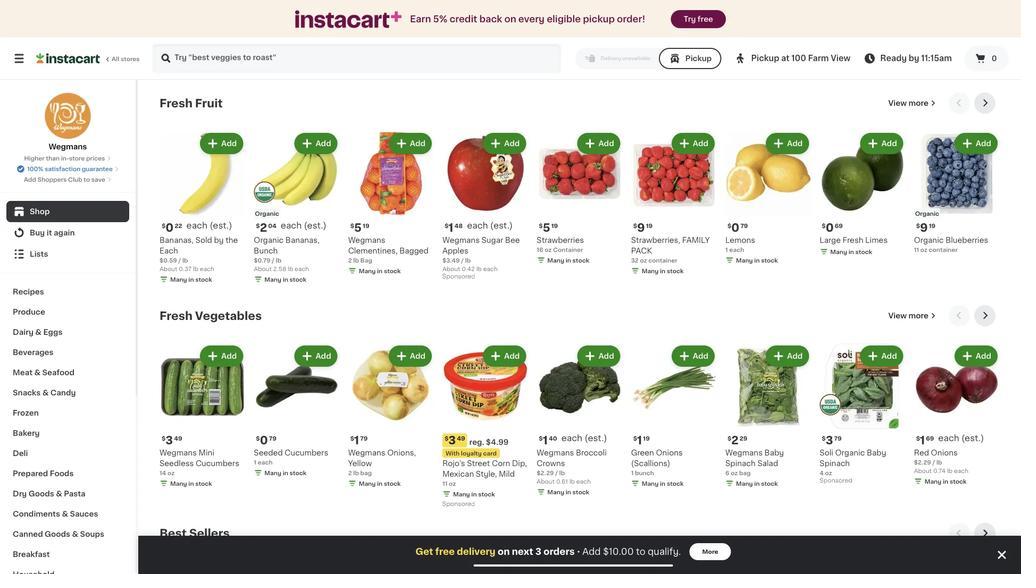 Task type: vqa. For each thing, say whether or not it's contained in the screenshot.
Get started
no



Task type: locate. For each thing, give the bounding box(es) containing it.
higher
[[24, 156, 45, 161]]

view more button
[[884, 93, 940, 114], [884, 305, 940, 327]]

recipes link
[[6, 282, 129, 302]]

club
[[68, 177, 82, 183]]

add for red onions
[[976, 353, 991, 360]]

2 $ 5 19 from the left
[[539, 222, 558, 233]]

2 49 from the left
[[457, 436, 465, 441]]

/ up 0.61
[[555, 470, 558, 476]]

wegmans inside wegmans mini seedless cucumbers 14 oz
[[160, 449, 197, 457]]

with loyalty card price $3.49. original price $4.99. element
[[443, 434, 528, 447]]

onions for (scallions)
[[656, 449, 683, 457]]

5 up strawberries
[[543, 222, 550, 233]]

1 item carousel region from the top
[[160, 93, 1000, 297]]

1 horizontal spatial 5
[[543, 222, 550, 233]]

many
[[830, 249, 847, 255], [736, 257, 753, 263], [547, 257, 564, 263], [359, 268, 376, 274], [642, 268, 659, 274], [170, 276, 187, 282], [265, 276, 281, 282], [265, 470, 281, 476], [925, 479, 942, 484], [170, 481, 187, 487], [736, 481, 753, 487], [359, 481, 376, 487], [642, 481, 659, 487], [547, 489, 564, 495], [453, 491, 470, 497]]

container inside organic blueberries 11 oz container
[[929, 247, 958, 253]]

69 up red
[[926, 436, 934, 441]]

$ 3 79
[[822, 435, 842, 446]]

$ 5 19 up strawberries
[[539, 222, 558, 233]]

add button for strawberries
[[578, 134, 619, 153]]

& left sauces at left
[[62, 511, 68, 518]]

$ left '04' at the top of the page
[[256, 223, 260, 229]]

(est.) up red onions $2.29 / lb about 0.74 lb each
[[962, 434, 984, 443]]

get free delivery on next 3 orders • add $10.00 to qualify.
[[416, 548, 681, 557]]

add inside treatment tracker modal dialog
[[582, 548, 601, 557]]

/ inside red onions $2.29 / lb about 0.74 lb each
[[933, 459, 935, 465]]

pickup inside pickup button
[[686, 55, 712, 62]]

many down bag at top
[[359, 268, 376, 274]]

(est.) up broccoli
[[585, 434, 607, 443]]

5 for strawberries
[[543, 222, 550, 233]]

0 vertical spatial 69
[[835, 223, 843, 229]]

bag
[[739, 470, 751, 476], [360, 470, 372, 476]]

sponsored badge image for 1
[[443, 501, 475, 508]]

many in stock down style,
[[453, 491, 495, 497]]

add for green onions (scallions)
[[693, 353, 708, 360]]

$ inside $ 3 49
[[162, 436, 166, 441]]

wegmans inside wegmans clementines, bagged 2 lb bag
[[348, 236, 385, 244]]

orders
[[544, 548, 575, 557]]

wegmans sugar bee apples $3.49 / lb about 0.42 lb each
[[443, 236, 520, 272]]

bananas, down $2.04 each (estimated) element
[[286, 236, 320, 244]]

$ 1 40
[[539, 435, 557, 446]]

in-
[[61, 156, 69, 161]]

0 vertical spatial more
[[909, 99, 929, 107]]

0 horizontal spatial baby
[[765, 449, 784, 457]]

add for bananas, sold by the each
[[221, 140, 237, 147]]

each (est.) up sugar
[[467, 221, 513, 230]]

each inside wegmans sugar bee apples $3.49 / lb about 0.42 lb each
[[483, 266, 498, 272]]

dip,
[[512, 460, 527, 467]]

fresh
[[160, 98, 193, 109], [843, 236, 864, 244], [160, 310, 193, 322]]

1 vertical spatial view
[[889, 99, 907, 107]]

1 up red
[[920, 435, 925, 446]]

each right "2.58"
[[295, 266, 309, 272]]

19 up 'green'
[[643, 436, 650, 441]]

0 vertical spatial container
[[929, 247, 958, 253]]

/ inside wegmans broccoli crowns $2.29 / lb about 0.61 lb each
[[555, 470, 558, 476]]

pickup inside pickup at 100 farm view popup button
[[751, 55, 779, 62]]

add for wegmans onions, yellow
[[410, 353, 426, 360]]

each (est.) up the 'sold'
[[186, 221, 232, 230]]

wegmans for wegmans broccoli crowns $2.29 / lb about 0.61 lb each
[[537, 449, 574, 457]]

79 for seeded
[[269, 436, 276, 441]]

each (est.) for wegmans sugar bee apples
[[467, 221, 513, 230]]

onions for $2.29
[[931, 449, 958, 457]]

1 for $ 1 79
[[354, 435, 359, 446]]

onions inside red onions $2.29 / lb about 0.74 lb each
[[931, 449, 958, 457]]

0 vertical spatial view more button
[[884, 93, 940, 114]]

$ 0 69
[[822, 222, 843, 233]]

2 left '04' at the top of the page
[[260, 222, 267, 233]]

2 view more button from the top
[[884, 305, 940, 327]]

free
[[698, 15, 713, 23], [435, 548, 455, 557]]

1 down lemons
[[726, 247, 728, 253]]

2 9 from the left
[[920, 222, 928, 233]]

0 vertical spatial goods
[[29, 490, 54, 498]]

1 horizontal spatial bananas,
[[286, 236, 320, 244]]

each
[[186, 221, 207, 230], [467, 221, 488, 230], [281, 221, 302, 230], [729, 247, 744, 253], [200, 266, 214, 272], [483, 266, 498, 272], [295, 266, 309, 272], [561, 434, 583, 443], [938, 434, 959, 443], [258, 459, 273, 465], [954, 468, 969, 474], [576, 479, 591, 484]]

bananas, sold by the each $0.59 / lb about 0.37 lb each
[[160, 236, 238, 272]]

many in stock down 0.61
[[547, 489, 589, 495]]

1 5 from the left
[[354, 222, 362, 233]]

1 vertical spatial goods
[[45, 531, 70, 538]]

$2.29 inside red onions $2.29 / lb about 0.74 lb each
[[914, 459, 931, 465]]

(est.) for bananas, sold by the each
[[210, 221, 232, 230]]

1 vertical spatial 69
[[926, 436, 934, 441]]

2 onions from the left
[[931, 449, 958, 457]]

card
[[483, 450, 497, 456]]

it
[[47, 229, 52, 237]]

service type group
[[575, 48, 721, 69]]

bag inside wegmans onions, yellow 2 lb bag
[[360, 470, 372, 476]]

credit
[[450, 15, 477, 24]]

1 vertical spatial to
[[636, 548, 646, 557]]

19 up strawberries,
[[646, 223, 653, 229]]

0 horizontal spatial bag
[[360, 470, 372, 476]]

bag inside wegmans baby spinach salad 6 oz bag
[[739, 470, 751, 476]]

each inside wegmans broccoli crowns $2.29 / lb about 0.61 lb each
[[576, 479, 591, 484]]

0 vertical spatial item carousel region
[[160, 93, 1000, 297]]

view for 0
[[889, 99, 907, 107]]

by right ready
[[909, 55, 919, 62]]

spinach up 6
[[726, 460, 756, 467]]

each (est.) for organic bananas, bunch
[[281, 221, 327, 230]]

to inside treatment tracker modal dialog
[[636, 548, 646, 557]]

1 bananas, from the left
[[160, 236, 194, 244]]

1 inside lemons 1 each
[[726, 247, 728, 253]]

$0.79
[[254, 257, 270, 263]]

2 $ 9 19 from the left
[[916, 222, 936, 233]]

69 for 0
[[835, 223, 843, 229]]

9
[[637, 222, 645, 233], [920, 222, 928, 233]]

1 horizontal spatial free
[[698, 15, 713, 23]]

each (est.) inside $1.48 each (estimated) element
[[467, 221, 513, 230]]

organic inside organic bananas, bunch $0.79 / lb about 2.58 lb each
[[254, 236, 284, 244]]

organic down $ 3 79
[[835, 449, 865, 457]]

lb right 0.61
[[569, 479, 575, 484]]

meat
[[13, 369, 32, 377]]

& left pasta
[[56, 490, 62, 498]]

$ 0 79
[[728, 222, 748, 233], [256, 435, 276, 446]]

add for organic blueberries
[[976, 140, 991, 147]]

3 inside treatment tracker modal dialog
[[535, 548, 541, 557]]

1 vertical spatial more
[[909, 312, 929, 320]]

$ inside $ 3 79
[[822, 436, 826, 441]]

each (est.) inside $1.69 each (estimated) element
[[938, 434, 984, 443]]

(est.) inside $1.40 each (estimated) element
[[585, 434, 607, 443]]

1 view more button from the top
[[884, 93, 940, 114]]

$ 1 79
[[350, 435, 368, 446]]

product group
[[160, 131, 245, 286], [254, 131, 340, 286], [348, 131, 434, 277], [443, 131, 528, 283], [537, 131, 623, 267], [631, 131, 717, 277], [726, 131, 811, 267], [820, 131, 906, 258], [914, 131, 1000, 254], [160, 344, 245, 490], [254, 344, 340, 479], [348, 344, 434, 490], [443, 344, 528, 510], [537, 344, 623, 499], [631, 344, 717, 490], [726, 344, 811, 490], [820, 344, 906, 487], [914, 344, 1000, 488], [443, 561, 528, 574], [537, 561, 623, 574], [631, 561, 717, 574]]

$ 0 79 for lemons
[[728, 222, 748, 233]]

1 horizontal spatial $2.29
[[914, 459, 931, 465]]

by inside bananas, sold by the each $0.59 / lb about 0.37 lb each
[[214, 236, 224, 244]]

/ inside wegmans sugar bee apples $3.49 / lb about 0.42 lb each
[[461, 257, 464, 263]]

pickup at 100 farm view button
[[734, 44, 851, 73]]

organic blueberries 11 oz container
[[914, 236, 988, 253]]

(est.) for red onions
[[962, 434, 984, 443]]

lb up 0.61
[[559, 470, 565, 476]]

0 vertical spatial view
[[831, 55, 851, 62]]

&
[[35, 329, 41, 336], [34, 369, 40, 377], [42, 389, 49, 397], [56, 490, 62, 498], [62, 511, 68, 518], [72, 531, 78, 538]]

1 spinach from the left
[[726, 460, 756, 467]]

1 horizontal spatial cucumbers
[[285, 449, 328, 457]]

seafood
[[42, 369, 74, 377]]

to left save
[[84, 177, 90, 183]]

49 inside $ 3 49
[[174, 436, 182, 441]]

organic inside organic blueberries 11 oz container
[[914, 236, 944, 244]]

(est.) for wegmans sugar bee apples
[[490, 221, 513, 230]]

1 49 from the left
[[174, 436, 182, 441]]

19 for strawberries
[[551, 223, 558, 229]]

1 horizontal spatial pickup
[[751, 55, 779, 62]]

0 horizontal spatial 69
[[835, 223, 843, 229]]

pickup for pickup at 100 farm view
[[751, 55, 779, 62]]

by left the
[[214, 236, 224, 244]]

$ left 22 on the left of page
[[162, 223, 166, 229]]

sponsored badge image
[[443, 274, 475, 280], [820, 478, 852, 484], [443, 501, 475, 508]]

19
[[363, 223, 369, 229], [551, 223, 558, 229], [646, 223, 653, 229], [929, 223, 936, 229], [643, 436, 650, 441]]

19 for organic blueberries
[[929, 223, 936, 229]]

32
[[631, 257, 639, 263]]

69 inside $ 1 69
[[926, 436, 934, 441]]

organic up "bunch"
[[254, 236, 284, 244]]

0 vertical spatial $2.29
[[914, 459, 931, 465]]

in down 0.37
[[188, 276, 194, 282]]

29
[[740, 436, 748, 441]]

2 left bag at top
[[348, 257, 352, 263]]

add for wegmans clementines, bagged
[[410, 140, 426, 147]]

fresh down 0.37
[[160, 310, 193, 322]]

meat & seafood link
[[6, 363, 129, 383]]

$ inside $ 1 19
[[633, 436, 637, 441]]

1 horizontal spatial by
[[909, 55, 919, 62]]

1 vertical spatial $ 0 79
[[256, 435, 276, 446]]

many down yellow
[[359, 481, 376, 487]]

2 more from the top
[[909, 312, 929, 320]]

$4.99
[[486, 438, 509, 446]]

organic left 'blueberries'
[[914, 236, 944, 244]]

1 horizontal spatial 9
[[920, 222, 928, 233]]

1 for lemons 1 each
[[726, 247, 728, 253]]

view more
[[889, 99, 929, 107], [889, 312, 929, 320]]

2 vertical spatial sponsored badge image
[[443, 501, 475, 508]]

0 horizontal spatial 49
[[174, 436, 182, 441]]

& for snacks
[[42, 389, 49, 397]]

0 vertical spatial by
[[909, 55, 919, 62]]

cucumbers down the mini
[[196, 460, 239, 467]]

1 9 from the left
[[637, 222, 645, 233]]

0 horizontal spatial onions
[[656, 449, 683, 457]]

1 for $ 1 48
[[449, 222, 453, 233]]

style,
[[476, 470, 497, 478]]

0 vertical spatial fresh
[[160, 98, 193, 109]]

many down wegmans baby spinach salad 6 oz bag
[[736, 481, 753, 487]]

3 inside the $ 3 49 reg. $4.99 with loyalty card rojo's street corn dip, mexican style, mild 11 oz
[[449, 435, 456, 446]]

2 item carousel region from the top
[[160, 305, 1000, 515]]

0 vertical spatial cucumbers
[[285, 449, 328, 457]]

baby inside wegmans baby spinach salad 6 oz bag
[[765, 449, 784, 457]]

5
[[354, 222, 362, 233], [543, 222, 550, 233]]

$ inside $ 0 22
[[162, 223, 166, 229]]

1 inside seeded cucumbers 1 each
[[254, 459, 256, 465]]

about inside wegmans broccoli crowns $2.29 / lb about 0.61 lb each
[[537, 479, 555, 484]]

1 vertical spatial container
[[649, 257, 677, 263]]

2 spinach from the left
[[820, 460, 850, 467]]

wegmans inside wegmans broccoli crowns $2.29 / lb about 0.61 lb each
[[537, 449, 574, 457]]

meat & seafood
[[13, 369, 74, 377]]

wegmans mini seedless cucumbers 14 oz
[[160, 449, 239, 476]]

wegmans for wegmans onions, yellow 2 lb bag
[[348, 449, 385, 457]]

wegmans for wegmans
[[49, 143, 87, 151]]

0 horizontal spatial cucumbers
[[196, 460, 239, 467]]

each right 0.37
[[200, 266, 214, 272]]

to right $10.00
[[636, 548, 646, 557]]

$ 1 19
[[633, 435, 650, 446]]

2 inside wegmans onions, yellow 2 lb bag
[[348, 470, 352, 476]]

cucumbers inside seeded cucumbers 1 each
[[285, 449, 328, 457]]

pickup left at
[[751, 55, 779, 62]]

higher than in-store prices link
[[24, 154, 111, 163]]

1 vertical spatial free
[[435, 548, 455, 557]]

(est.) inside $0.22 each (estimated) element
[[210, 221, 232, 230]]

sellers
[[189, 528, 230, 539]]

None search field
[[152, 44, 561, 73]]

more for 0
[[909, 99, 929, 107]]

qualify.
[[648, 548, 681, 557]]

about left 0.74
[[914, 468, 932, 474]]

69
[[835, 223, 843, 229], [926, 436, 934, 441]]

item carousel region containing best sellers
[[160, 523, 1000, 574]]

69 up large
[[835, 223, 843, 229]]

2 view more from the top
[[889, 312, 929, 320]]

$ 3 49 reg. $4.99 with loyalty card rojo's street corn dip, mexican style, mild 11 oz
[[443, 435, 527, 487]]

1 vertical spatial view more button
[[884, 305, 940, 327]]

yellow
[[348, 460, 372, 467]]

seeded cucumbers 1 each
[[254, 449, 328, 465]]

eggs
[[43, 329, 62, 336]]

0 horizontal spatial 9
[[637, 222, 645, 233]]

buy it again link
[[6, 222, 129, 244]]

1 down seeded
[[254, 459, 256, 465]]

/ up 0.74
[[933, 459, 935, 465]]

$ up red
[[916, 436, 920, 441]]

$1.48 each (estimated) element
[[443, 221, 528, 235]]

prepared foods link
[[6, 464, 129, 484]]

bag down yellow
[[360, 470, 372, 476]]

each (est.) inside $2.04 each (estimated) element
[[281, 221, 327, 230]]

1 horizontal spatial bag
[[739, 470, 751, 476]]

2 5 from the left
[[543, 222, 550, 233]]

wegmans up yellow
[[348, 449, 385, 457]]

0 horizontal spatial 11
[[443, 481, 448, 487]]

$ left 48
[[445, 223, 449, 229]]

1 horizontal spatial 11
[[914, 247, 919, 253]]

1 horizontal spatial baby
[[867, 449, 886, 457]]

1 vertical spatial view more
[[889, 312, 929, 320]]

lb left bag at top
[[353, 257, 359, 263]]

0 horizontal spatial $ 0 79
[[256, 435, 276, 446]]

fresh right large
[[843, 236, 864, 244]]

& for condiments
[[62, 511, 68, 518]]

many in stock down 0.74
[[925, 479, 967, 484]]

22
[[175, 223, 182, 229]]

1 horizontal spatial 69
[[926, 436, 934, 441]]

add button for organic blueberries
[[956, 134, 997, 153]]

9 for strawberries, family pack
[[637, 222, 645, 233]]

lb up 0.42
[[465, 257, 471, 263]]

add button for wegmans broccoli crowns
[[578, 347, 619, 366]]

item carousel region
[[160, 93, 1000, 297], [160, 305, 1000, 515], [160, 523, 1000, 574]]

order!
[[617, 15, 645, 24]]

shop
[[30, 208, 50, 215]]

0 horizontal spatial spinach
[[726, 460, 756, 467]]

$ up yellow
[[350, 436, 354, 441]]

11
[[914, 247, 919, 253], [443, 481, 448, 487]]

$ 0 79 up seeded
[[256, 435, 276, 446]]

view more for 3
[[889, 312, 929, 320]]

on left next
[[498, 548, 510, 557]]

1 horizontal spatial $ 0 79
[[728, 222, 748, 233]]

lb up "2.58"
[[276, 257, 281, 263]]

1 horizontal spatial container
[[929, 247, 958, 253]]

100%
[[27, 166, 43, 172]]

dairy & eggs link
[[6, 322, 129, 343]]

onions up (scallions)
[[656, 449, 683, 457]]

& for meat
[[34, 369, 40, 377]]

0 horizontal spatial free
[[435, 548, 455, 557]]

seeded
[[254, 449, 283, 457]]

79 inside $ 1 79
[[360, 436, 368, 441]]

1 vertical spatial $2.29
[[537, 470, 554, 476]]

view more for 0
[[889, 99, 929, 107]]

1 for $ 1 40
[[543, 435, 548, 446]]

9 up organic blueberries 11 oz container
[[920, 222, 928, 233]]

0 horizontal spatial 5
[[354, 222, 362, 233]]

oz inside wegmans mini seedless cucumbers 14 oz
[[168, 470, 175, 476]]

0 horizontal spatial $ 5 19
[[350, 222, 369, 233]]

wegmans inside wegmans onions, yellow 2 lb bag
[[348, 449, 385, 457]]

(est.) inside $1.69 each (estimated) element
[[962, 434, 984, 443]]

free for get
[[435, 548, 455, 557]]

lb
[[182, 257, 188, 263], [465, 257, 471, 263], [276, 257, 281, 263], [353, 257, 359, 263], [193, 266, 198, 272], [476, 266, 482, 272], [288, 266, 293, 272], [937, 459, 942, 465], [947, 468, 953, 474], [353, 470, 359, 476], [559, 470, 565, 476], [569, 479, 575, 484]]

0 horizontal spatial $2.29
[[537, 470, 554, 476]]

get
[[416, 548, 433, 557]]

lb down yellow
[[353, 470, 359, 476]]

wegmans logo image
[[44, 93, 91, 139]]

49 inside the $ 3 49 reg. $4.99 with loyalty card rojo's street corn dip, mexican style, mild 11 oz
[[457, 436, 465, 441]]

about inside bananas, sold by the each $0.59 / lb about 0.37 lb each
[[160, 266, 177, 272]]

2 bag from the left
[[360, 470, 372, 476]]

1 horizontal spatial $ 5 19
[[539, 222, 558, 233]]

wegmans inside wegmans baby spinach salad 6 oz bag
[[726, 449, 763, 457]]

1 horizontal spatial 49
[[457, 436, 465, 441]]

add button for wegmans clementines, bagged
[[390, 134, 431, 153]]

blueberries
[[946, 236, 988, 244]]

3 up seedless
[[166, 435, 173, 446]]

onions inside green onions (scallions) 1 bunch
[[656, 449, 683, 457]]

3 for $ 3 79
[[826, 435, 833, 446]]

0.42
[[462, 266, 475, 272]]

in
[[849, 249, 854, 255], [754, 257, 760, 263], [566, 257, 571, 263], [377, 268, 383, 274], [660, 268, 666, 274], [188, 276, 194, 282], [283, 276, 288, 282], [283, 470, 288, 476], [943, 479, 949, 484], [188, 481, 194, 487], [754, 481, 760, 487], [377, 481, 383, 487], [660, 481, 666, 487], [566, 489, 571, 495], [471, 491, 477, 497]]

oz inside wegmans baby spinach salad 6 oz bag
[[731, 470, 738, 476]]

buy
[[30, 229, 45, 237]]

wegmans clementines, bagged 2 lb bag
[[348, 236, 429, 263]]

item carousel region containing fresh vegetables
[[160, 305, 1000, 515]]

add for organic bananas, bunch
[[316, 140, 331, 147]]

1 $ 9 19 from the left
[[633, 222, 653, 233]]

0
[[992, 55, 997, 62], [166, 222, 174, 233], [732, 222, 740, 233], [826, 222, 834, 233], [260, 435, 268, 446]]

goods for canned
[[45, 531, 70, 538]]

best
[[160, 528, 187, 539]]

3 item carousel region from the top
[[160, 523, 1000, 574]]

1 bag from the left
[[739, 470, 751, 476]]

1 $ 5 19 from the left
[[350, 222, 369, 233]]

1 horizontal spatial onions
[[931, 449, 958, 457]]

0 inside button
[[992, 55, 997, 62]]

0 for large fresh limes
[[826, 222, 834, 233]]

1 baby from the left
[[765, 449, 784, 457]]

2 bananas, from the left
[[286, 236, 320, 244]]

add button for large fresh limes
[[861, 134, 902, 153]]

$ 0 79 for seeded cucumbers
[[256, 435, 276, 446]]

each inside seeded cucumbers 1 each
[[258, 459, 273, 465]]

0 horizontal spatial by
[[214, 236, 224, 244]]

1 vertical spatial cucumbers
[[196, 460, 239, 467]]

1 horizontal spatial spinach
[[820, 460, 850, 467]]

wegmans inside wegmans sugar bee apples $3.49 / lb about 0.42 lb each
[[443, 236, 480, 244]]

49
[[174, 436, 182, 441], [457, 436, 465, 441]]

container
[[929, 247, 958, 253], [649, 257, 677, 263]]

free inside treatment tracker modal dialog
[[435, 548, 455, 557]]

guarantee
[[82, 166, 113, 172]]

1 up yellow
[[354, 435, 359, 446]]

2 vertical spatial view
[[889, 312, 907, 320]]

$ 5 19
[[350, 222, 369, 233], [539, 222, 558, 233]]

19 inside $ 1 19
[[643, 436, 650, 441]]

0 vertical spatial 11
[[914, 247, 919, 253]]

fresh for 1
[[160, 98, 193, 109]]

with
[[446, 450, 460, 456]]

wegmans up higher than in-store prices link
[[49, 143, 87, 151]]

1 vertical spatial sponsored badge image
[[820, 478, 852, 484]]

each (est.) inside $1.40 each (estimated) element
[[561, 434, 607, 443]]

goods inside "link"
[[29, 490, 54, 498]]

1 more from the top
[[909, 99, 929, 107]]

many in stock down strawberries, family pack 32 oz container
[[642, 268, 684, 274]]

0 vertical spatial view more
[[889, 99, 929, 107]]

each (est.) inside $0.22 each (estimated) element
[[186, 221, 232, 230]]

79 for wegmans
[[360, 436, 368, 441]]

cucumbers
[[285, 449, 328, 457], [196, 460, 239, 467]]

5 for wegmans clementines, bagged
[[354, 222, 362, 233]]

goods
[[29, 490, 54, 498], [45, 531, 70, 538]]

0 vertical spatial free
[[698, 15, 713, 23]]

1 vertical spatial item carousel region
[[160, 305, 1000, 515]]

$ left 29
[[728, 436, 732, 441]]

1 for $ 1 69
[[920, 435, 925, 446]]

produce link
[[6, 302, 129, 322]]

each (est.)
[[186, 221, 232, 230], [467, 221, 513, 230], [281, 221, 327, 230], [561, 434, 607, 443], [938, 434, 984, 443]]

1 horizontal spatial to
[[636, 548, 646, 557]]

& inside "link"
[[56, 490, 62, 498]]

on right back
[[504, 15, 516, 24]]

each (est.) up red onions $2.29 / lb about 0.74 lb each
[[938, 434, 984, 443]]

each inside organic bananas, bunch $0.79 / lb about 2.58 lb each
[[295, 266, 309, 272]]

2 vertical spatial fresh
[[160, 310, 193, 322]]

0 vertical spatial sponsored badge image
[[443, 274, 475, 280]]

add for large fresh limes
[[882, 140, 897, 147]]

each right 40
[[561, 434, 583, 443]]

1 view more from the top
[[889, 99, 929, 107]]

$ inside $ 1 40
[[539, 436, 543, 441]]

1 left 40
[[543, 435, 548, 446]]

1 vertical spatial on
[[498, 548, 510, 557]]

wegmans
[[49, 143, 87, 151], [443, 236, 480, 244], [348, 236, 385, 244], [160, 449, 197, 457], [726, 449, 763, 457], [348, 449, 385, 457], [537, 449, 574, 457]]

79 up soli organic baby spinach 4 oz
[[834, 436, 842, 441]]

$ 5 19 for strawberries
[[539, 222, 558, 233]]

wegmans for wegmans clementines, bagged 2 lb bag
[[348, 236, 385, 244]]

lb right 0.42
[[476, 266, 482, 272]]

(est.) up the
[[210, 221, 232, 230]]

1 onions from the left
[[656, 449, 683, 457]]

/ up 0.37
[[178, 257, 181, 263]]

(est.) up sugar
[[490, 221, 513, 230]]

(est.) inside $1.48 each (estimated) element
[[490, 221, 513, 230]]

each (est.) for red onions
[[938, 434, 984, 443]]

wegmans for wegmans mini seedless cucumbers 14 oz
[[160, 449, 197, 457]]

about left 0.61
[[537, 479, 555, 484]]

0 horizontal spatial pickup
[[686, 55, 712, 62]]

19 for wegmans clementines, bagged
[[363, 223, 369, 229]]

add button for seeded cucumbers
[[295, 347, 337, 366]]

by
[[909, 55, 919, 62], [214, 236, 224, 244]]

green onions (scallions) 1 bunch
[[631, 449, 683, 476]]

0 vertical spatial to
[[84, 177, 90, 183]]

2 baby from the left
[[867, 449, 886, 457]]

0 horizontal spatial container
[[649, 257, 677, 263]]

(est.) up organic bananas, bunch $0.79 / lb about 2.58 lb each
[[304, 221, 327, 230]]

2 down yellow
[[348, 470, 352, 476]]

spinach down soli
[[820, 460, 850, 467]]

(est.) inside $2.04 each (estimated) element
[[304, 221, 327, 230]]

69 inside '$ 0 69'
[[835, 223, 843, 229]]

many down container
[[547, 257, 564, 263]]

each inside lemons 1 each
[[729, 247, 744, 253]]

$1.40 each (estimated) element
[[537, 434, 623, 448]]

treatment tracker modal dialog
[[138, 536, 1021, 574]]

0 horizontal spatial $ 9 19
[[633, 222, 653, 233]]

1 vertical spatial by
[[214, 236, 224, 244]]

bananas, inside organic bananas, bunch $0.79 / lb about 2.58 lb each
[[286, 236, 320, 244]]

again
[[54, 229, 75, 237]]

each right 0.74
[[954, 468, 969, 474]]

2 vertical spatial item carousel region
[[160, 523, 1000, 574]]

& right meat in the left of the page
[[34, 369, 40, 377]]

1 horizontal spatial $ 9 19
[[916, 222, 936, 233]]

1 vertical spatial 11
[[443, 481, 448, 487]]

goods down prepared foods
[[29, 490, 54, 498]]

main content
[[138, 80, 1021, 574]]

about down $3.49
[[443, 266, 460, 272]]

0 horizontal spatial bananas,
[[160, 236, 194, 244]]

0 vertical spatial $ 0 79
[[728, 222, 748, 233]]



Task type: describe. For each thing, give the bounding box(es) containing it.
19 for green onions (scallions)
[[643, 436, 650, 441]]

many down 0.74
[[925, 479, 942, 484]]

$ 0 22
[[162, 222, 182, 233]]

in down wegmans mini seedless cucumbers 14 oz
[[188, 481, 194, 487]]

0 button
[[965, 46, 1008, 71]]

lb inside wegmans onions, yellow 2 lb bag
[[353, 470, 359, 476]]

sugar
[[482, 236, 503, 244]]

farm
[[808, 55, 829, 62]]

pack
[[631, 247, 652, 254]]

each (est.) for wegmans broccoli crowns
[[561, 434, 607, 443]]

11:15am
[[921, 55, 952, 62]]

prepared
[[13, 470, 48, 478]]

rojo's
[[443, 460, 465, 467]]

$ up organic blueberries 11 oz container
[[916, 223, 920, 229]]

each inside red onions $2.29 / lb about 0.74 lb each
[[954, 468, 969, 474]]

add button for bananas, sold by the each
[[201, 134, 242, 153]]

0 for seeded cucumbers
[[260, 435, 268, 446]]

dairy & eggs
[[13, 329, 62, 336]]

each inside bananas, sold by the each $0.59 / lb about 0.37 lb each
[[200, 266, 214, 272]]

higher than in-store prices
[[24, 156, 105, 161]]

$ 2 04
[[256, 222, 276, 233]]

add button for lemons
[[767, 134, 808, 153]]

about inside wegmans sugar bee apples $3.49 / lb about 0.42 lb each
[[443, 266, 460, 272]]

lb inside wegmans clementines, bagged 2 lb bag
[[353, 257, 359, 263]]

add shoppers club to save
[[24, 177, 105, 183]]

many in stock down bunch
[[642, 481, 684, 487]]

street
[[467, 460, 490, 467]]

the
[[226, 236, 238, 244]]

clementines,
[[348, 247, 398, 254]]

snacks & candy
[[13, 389, 76, 397]]

in down 0.61
[[566, 489, 571, 495]]

crowns
[[537, 460, 565, 467]]

pickup for pickup
[[686, 55, 712, 62]]

dry goods & pasta link
[[6, 484, 129, 504]]

69 for 1
[[926, 436, 934, 441]]

breakfast link
[[6, 545, 129, 565]]

each right 48
[[467, 221, 488, 230]]

container inside strawberries, family pack 32 oz container
[[649, 257, 677, 263]]

each right '04' at the top of the page
[[281, 221, 302, 230]]

on inside treatment tracker modal dialog
[[498, 548, 510, 557]]

$ inside '$ 0 69'
[[822, 223, 826, 229]]

$2.29 inside wegmans broccoli crowns $2.29 / lb about 0.61 lb each
[[537, 470, 554, 476]]

lb up 0.74
[[937, 459, 942, 465]]

large fresh limes
[[820, 236, 888, 244]]

many in stock down wegmans mini seedless cucumbers 14 oz
[[170, 481, 212, 487]]

3 for $ 3 49
[[166, 435, 173, 446]]

add button for green onions (scallions)
[[673, 347, 714, 366]]

produce
[[13, 308, 45, 316]]

strawberries,
[[631, 236, 680, 244]]

many down lemons 1 each
[[736, 257, 753, 263]]

snacks
[[13, 389, 41, 397]]

candy
[[50, 389, 76, 397]]

view more button for 0
[[884, 93, 940, 114]]

in down lemons 1 each
[[754, 257, 760, 263]]

$ up 16
[[539, 223, 543, 229]]

view for 3
[[889, 312, 907, 320]]

soli organic baby spinach 4 oz
[[820, 449, 886, 476]]

item carousel region containing fresh fruit
[[160, 93, 1000, 297]]

add button for organic bananas, bunch
[[295, 134, 337, 153]]

•
[[577, 548, 580, 556]]

add for lemons
[[787, 140, 803, 147]]

0 horizontal spatial to
[[84, 177, 90, 183]]

1 for $ 1 19
[[637, 435, 642, 446]]

in down green onions (scallions) 1 bunch
[[660, 481, 666, 487]]

deli link
[[6, 444, 129, 464]]

goods for dry
[[29, 490, 54, 498]]

oz inside strawberries 16 oz container
[[545, 247, 552, 253]]

many down pack
[[642, 268, 659, 274]]

oz inside strawberries, family pack 32 oz container
[[640, 257, 647, 263]]

add button for wegmans mini seedless cucumbers
[[201, 347, 242, 366]]

wegmans onions, yellow 2 lb bag
[[348, 449, 416, 476]]

at
[[781, 55, 790, 62]]

$2.04 each (estimated) element
[[254, 221, 340, 235]]

spinach inside soli organic baby spinach 4 oz
[[820, 460, 850, 467]]

in down "2.58"
[[283, 276, 288, 282]]

lb right 0.74
[[947, 468, 953, 474]]

$ up lemons
[[728, 223, 732, 229]]

bananas, inside bananas, sold by the each $0.59 / lb about 0.37 lb each
[[160, 236, 194, 244]]

spinach inside wegmans baby spinach salad 6 oz bag
[[726, 460, 756, 467]]

19 for strawberries, family pack
[[646, 223, 653, 229]]

$3.49
[[443, 257, 460, 263]]

many down seeded
[[265, 470, 281, 476]]

best sellers
[[160, 528, 230, 539]]

red onions $2.29 / lb about 0.74 lb each
[[914, 449, 969, 474]]

soli
[[820, 449, 833, 457]]

$0.59
[[160, 257, 177, 263]]

satisfaction
[[45, 166, 80, 172]]

in down wegmans baby spinach salad 6 oz bag
[[754, 481, 760, 487]]

many down "2.58"
[[265, 276, 281, 282]]

100% satisfaction guarantee
[[27, 166, 113, 172]]

try free
[[684, 15, 713, 23]]

49 for $ 3 49
[[174, 436, 182, 441]]

many down mexican
[[453, 491, 470, 497]]

48
[[455, 223, 463, 229]]

lb right "2.58"
[[288, 266, 293, 272]]

beverages
[[13, 349, 53, 356]]

prices
[[86, 156, 105, 161]]

pasta
[[64, 490, 85, 498]]

canned goods & soups link
[[6, 524, 129, 545]]

100
[[792, 55, 806, 62]]

each (est.) for bananas, sold by the each
[[186, 221, 232, 230]]

earn 5% credit back on every eligible pickup order!
[[410, 15, 645, 24]]

item badge image
[[820, 394, 841, 416]]

about inside red onions $2.29 / lb about 0.74 lb each
[[914, 468, 932, 474]]

11 inside the $ 3 49 reg. $4.99 with loyalty card rojo's street corn dip, mexican style, mild 11 oz
[[443, 481, 448, 487]]

79 for lemons
[[741, 223, 748, 229]]

add for strawberries
[[599, 140, 614, 147]]

fruit
[[195, 98, 223, 109]]

view inside pickup at 100 farm view popup button
[[831, 55, 851, 62]]

$ inside $ 1 69
[[916, 436, 920, 441]]

cucumbers inside wegmans mini seedless cucumbers 14 oz
[[196, 460, 239, 467]]

wegmans link
[[44, 93, 91, 152]]

& left soups
[[72, 531, 78, 538]]

in down wegmans onions, yellow 2 lb bag
[[377, 481, 383, 487]]

$0.22 each (estimated) element
[[160, 221, 245, 235]]

about inside organic bananas, bunch $0.79 / lb about 2.58 lb each
[[254, 266, 272, 272]]

many in stock down lemons 1 each
[[736, 257, 778, 263]]

in down large fresh limes
[[849, 249, 854, 255]]

/ inside organic bananas, bunch $0.79 / lb about 2.58 lb each
[[272, 257, 274, 263]]

bagged
[[400, 247, 429, 254]]

1 inside green onions (scallions) 1 bunch
[[631, 470, 634, 476]]

salad
[[758, 460, 778, 467]]

$ 9 19 for strawberries, family pack
[[633, 222, 653, 233]]

in down 0.74
[[943, 479, 949, 484]]

oz inside organic blueberries 11 oz container
[[921, 247, 928, 253]]

breakfast
[[13, 551, 50, 558]]

9 for organic blueberries
[[920, 222, 928, 233]]

14
[[160, 470, 166, 476]]

in down container
[[566, 257, 571, 263]]

0 for lemons
[[732, 222, 740, 233]]

2 inside wegmans clementines, bagged 2 lb bag
[[348, 257, 352, 263]]

$ inside $ 1 48
[[445, 223, 449, 229]]

express icon image
[[295, 10, 402, 28]]

many in stock down "2.58"
[[265, 276, 306, 282]]

limes
[[865, 236, 888, 244]]

in down strawberries, family pack 32 oz container
[[660, 268, 666, 274]]

add button for strawberries, family pack
[[673, 134, 714, 153]]

organic inside soli organic baby spinach 4 oz
[[835, 449, 865, 457]]

$ inside $ 2 04
[[256, 223, 260, 229]]

store
[[69, 156, 85, 161]]

3 for $ 3 49 reg. $4.99 with loyalty card rojo's street corn dip, mexican style, mild 11 oz
[[449, 435, 456, 446]]

organic up organic blueberries 11 oz container
[[915, 211, 939, 216]]

organic up '04' at the top of the page
[[255, 211, 279, 216]]

add for seeded cucumbers
[[316, 353, 331, 360]]

add for wegmans broccoli crowns
[[599, 353, 614, 360]]

$ up seeded
[[256, 436, 260, 441]]

$ 5 19 for wegmans clementines, bagged
[[350, 222, 369, 233]]

add button for wegmans onions, yellow
[[390, 347, 431, 366]]

lb up 0.37
[[182, 257, 188, 263]]

$ inside $ 1 79
[[350, 436, 354, 441]]

many in stock down seeded cucumbers 1 each
[[265, 470, 306, 476]]

oz inside the $ 3 49 reg. $4.99 with loyalty card rojo's street corn dip, mexican style, mild 11 oz
[[449, 481, 456, 487]]

wegmans for wegmans baby spinach salad 6 oz bag
[[726, 449, 763, 457]]

bakery link
[[6, 423, 129, 444]]

bunch
[[635, 470, 654, 476]]

each right $ 1 69
[[938, 434, 959, 443]]

apples
[[443, 247, 469, 254]]

(est.) for organic bananas, bunch
[[304, 221, 327, 230]]

snacks & candy link
[[6, 383, 129, 403]]

more for 3
[[909, 312, 929, 320]]

& for dairy
[[35, 329, 41, 336]]

1 vertical spatial fresh
[[843, 236, 864, 244]]

2 left 29
[[732, 435, 739, 446]]

condiments
[[13, 511, 60, 518]]

lemons
[[726, 236, 755, 244]]

$ 9 19 for organic blueberries
[[916, 222, 936, 233]]

many down 0.61
[[547, 489, 564, 495]]

seedless
[[160, 460, 194, 467]]

$ inside the $ 3 49 reg. $4.99 with loyalty card rojo's street corn dip, mexican style, mild 11 oz
[[445, 436, 449, 441]]

many down seedless
[[170, 481, 187, 487]]

$ up strawberries,
[[633, 223, 637, 229]]

save
[[91, 177, 105, 183]]

pickup button
[[659, 48, 721, 69]]

organic bananas, bunch $0.79 / lb about 2.58 lb each
[[254, 236, 320, 272]]

dairy
[[13, 329, 33, 336]]

$1.69 each (estimated) element
[[914, 434, 1000, 448]]

green
[[631, 449, 654, 457]]

lb right 0.37
[[193, 266, 198, 272]]

ready by 11:15am
[[880, 55, 952, 62]]

add for strawberries, family pack
[[693, 140, 708, 147]]

many in stock down bag at top
[[359, 268, 401, 274]]

79 inside $ 3 79
[[834, 436, 842, 441]]

many down bunch
[[642, 481, 659, 487]]

$ up clementines,
[[350, 223, 354, 229]]

wegmans broccoli crowns $2.29 / lb about 0.61 lb each
[[537, 449, 607, 484]]

baby inside soli organic baby spinach 4 oz
[[867, 449, 886, 457]]

many in stock down container
[[547, 257, 589, 263]]

red
[[914, 449, 929, 457]]

reg.
[[469, 438, 484, 446]]

04
[[268, 223, 276, 229]]

lists
[[30, 251, 48, 258]]

view more button for 3
[[884, 305, 940, 327]]

main content containing fresh fruit
[[138, 80, 1021, 574]]

many down large
[[830, 249, 847, 255]]

0.37
[[179, 266, 191, 272]]

/ inside bananas, sold by the each $0.59 / lb about 0.37 lb each
[[178, 257, 181, 263]]

many in stock down large fresh limes
[[830, 249, 872, 255]]

oz inside soli organic baby spinach 4 oz
[[825, 470, 832, 476]]

sauces
[[70, 511, 98, 518]]

free for try
[[698, 15, 713, 23]]

many in stock down 0.37
[[170, 276, 212, 282]]

wegmans for wegmans sugar bee apples $3.49 / lb about 0.42 lb each
[[443, 236, 480, 244]]

fresh fruit
[[160, 98, 223, 109]]

$ inside $ 2 29
[[728, 436, 732, 441]]

sponsored badge image for 9
[[443, 274, 475, 280]]

many in stock down wegmans onions, yellow 2 lb bag
[[359, 481, 401, 487]]

Search field
[[153, 45, 560, 72]]

all stores
[[112, 56, 140, 62]]

add for wegmans baby spinach salad
[[787, 353, 803, 360]]

ready by 11:15am link
[[863, 52, 952, 65]]

fresh for reg. $4.99
[[160, 310, 193, 322]]

$10.00
[[603, 548, 634, 557]]

40
[[549, 436, 557, 441]]

49 for $ 3 49 reg. $4.99 with loyalty card rojo's street corn dip, mexican style, mild 11 oz
[[457, 436, 465, 441]]

add button for red onions
[[956, 347, 997, 366]]

add button for wegmans baby spinach salad
[[767, 347, 808, 366]]

item badge image
[[254, 182, 275, 203]]

0 vertical spatial on
[[504, 15, 516, 24]]

add for wegmans mini seedless cucumbers
[[221, 353, 237, 360]]

in down style,
[[471, 491, 477, 497]]

sold
[[196, 236, 212, 244]]

in down clementines,
[[377, 268, 383, 274]]

dry goods & pasta
[[13, 490, 85, 498]]

11 inside organic blueberries 11 oz container
[[914, 247, 919, 253]]

in down seeded cucumbers 1 each
[[283, 470, 288, 476]]

many in stock down wegmans baby spinach salad 6 oz bag
[[736, 481, 778, 487]]

(est.) for wegmans broccoli crowns
[[585, 434, 607, 443]]

instacart logo image
[[36, 52, 100, 65]]

each up the 'sold'
[[186, 221, 207, 230]]

many down 0.37
[[170, 276, 187, 282]]

onions,
[[387, 449, 416, 457]]



